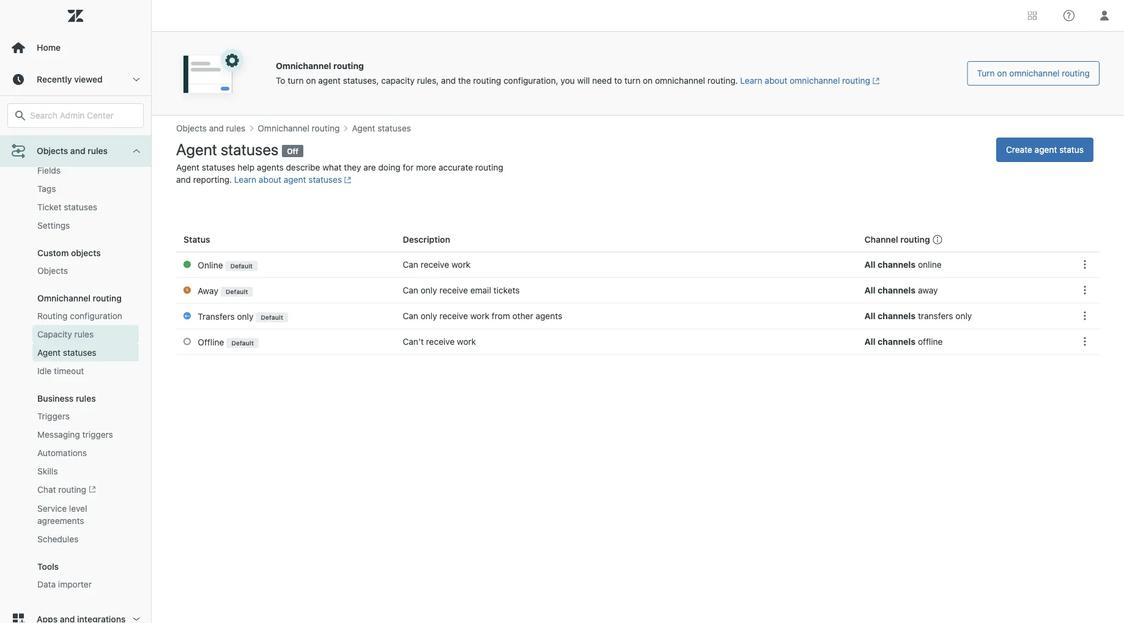 Task type: locate. For each thing, give the bounding box(es) containing it.
objects link
[[32, 262, 139, 280]]

chat routing element
[[37, 484, 96, 497]]

timeout
[[54, 366, 84, 376]]

automations
[[37, 448, 87, 458]]

messaging triggers element
[[37, 429, 113, 441]]

ticket statuses link
[[32, 198, 139, 217]]

ticket statuses
[[37, 202, 97, 212]]

omnichannel routing
[[37, 293, 122, 303]]

chat
[[37, 485, 56, 495]]

rules up triggers link
[[76, 394, 96, 404]]

objects down tickets element
[[37, 146, 68, 156]]

schedules
[[37, 535, 78, 545]]

agent statuses element
[[37, 347, 96, 359]]

0 vertical spatial objects
[[37, 146, 68, 156]]

business rules element
[[37, 394, 96, 404]]

1 vertical spatial rules
[[74, 329, 94, 340]]

chat routing
[[37, 485, 86, 495]]

routing up level
[[58, 485, 86, 495]]

tree containing tickets
[[0, 79, 151, 624]]

tree
[[0, 79, 151, 624]]

importer
[[58, 580, 92, 590]]

forms element
[[37, 146, 62, 158]]

home button
[[0, 32, 151, 64]]

None search field
[[1, 103, 150, 128]]

capacity rules element
[[37, 328, 94, 341]]

rules right and
[[88, 146, 108, 156]]

1 vertical spatial routing
[[58, 485, 86, 495]]

routing inside chat routing element
[[58, 485, 86, 495]]

routing configuration link
[[32, 307, 139, 325]]

agent statuses link
[[32, 344, 139, 362]]

statuses down the tags "link"
[[64, 202, 97, 212]]

service level agreements
[[37, 504, 87, 526]]

zendesk products image
[[1029, 11, 1037, 20]]

objects
[[37, 146, 68, 156], [37, 266, 68, 276]]

forms
[[37, 147, 62, 157]]

messaging triggers link
[[32, 426, 139, 444]]

custom objects
[[37, 248, 101, 258]]

and
[[70, 146, 85, 156]]

tools
[[37, 562, 59, 572]]

rules down routing configuration link
[[74, 329, 94, 340]]

objects inside group
[[37, 266, 68, 276]]

2 vertical spatial rules
[[76, 394, 96, 404]]

1 vertical spatial statuses
[[63, 348, 96, 358]]

0 vertical spatial statuses
[[64, 202, 97, 212]]

tags
[[37, 184, 56, 194]]

none search field inside primary element
[[1, 103, 150, 128]]

objects inside dropdown button
[[37, 146, 68, 156]]

ticket statuses element
[[37, 201, 97, 213]]

statuses
[[64, 202, 97, 212], [63, 348, 96, 358]]

0 vertical spatial routing
[[93, 293, 122, 303]]

routing up configuration
[[93, 293, 122, 303]]

automations element
[[37, 447, 87, 459]]

schedules link
[[32, 531, 139, 549]]

messaging
[[37, 430, 80, 440]]

rules inside the objects and rules dropdown button
[[88, 146, 108, 156]]

routing
[[93, 293, 122, 303], [58, 485, 86, 495]]

tickets
[[37, 129, 67, 139]]

rules inside capacity rules element
[[74, 329, 94, 340]]

0 vertical spatial rules
[[88, 146, 108, 156]]

fields element
[[37, 164, 61, 177]]

capacity rules link
[[32, 325, 139, 344]]

objects for objects and rules
[[37, 146, 68, 156]]

omnichannel routing element
[[37, 293, 122, 303]]

service
[[37, 504, 67, 514]]

schedules element
[[37, 534, 78, 546]]

service level agreements element
[[37, 503, 134, 528]]

0 horizontal spatial routing
[[58, 485, 86, 495]]

automations link
[[32, 444, 139, 463]]

rules
[[88, 146, 108, 156], [74, 329, 94, 340], [76, 394, 96, 404]]

configuration
[[70, 311, 122, 321]]

data importer element
[[37, 579, 92, 591]]

objects down custom
[[37, 266, 68, 276]]

1 horizontal spatial routing
[[93, 293, 122, 303]]

statuses for agent statuses
[[63, 348, 96, 358]]

Search Admin Center field
[[30, 110, 136, 121]]

recently viewed button
[[0, 64, 151, 95]]

tree item containing tickets
[[0, 79, 151, 604]]

tickets element
[[37, 129, 67, 139]]

statuses down the capacity rules link
[[63, 348, 96, 358]]

routing
[[37, 311, 68, 321]]

1 vertical spatial objects
[[37, 266, 68, 276]]

messaging triggers
[[37, 430, 113, 440]]

recently viewed
[[37, 74, 103, 84]]

routing configuration element
[[37, 310, 122, 322]]

settings element
[[37, 220, 70, 232]]

tags link
[[32, 180, 139, 198]]

tree item
[[0, 79, 151, 604]]



Task type: vqa. For each thing, say whether or not it's contained in the screenshot.
'users' within END USERS element
no



Task type: describe. For each thing, give the bounding box(es) containing it.
triggers link
[[32, 407, 139, 426]]

rules for business rules
[[76, 394, 96, 404]]

custom
[[37, 248, 69, 258]]

primary element
[[0, 0, 152, 624]]

fields
[[37, 165, 61, 176]]

capacity
[[37, 329, 72, 340]]

objects and rules
[[37, 146, 108, 156]]

fields link
[[32, 161, 139, 180]]

triggers
[[82, 430, 113, 440]]

idle timeout element
[[37, 365, 84, 377]]

idle
[[37, 366, 52, 376]]

data importer
[[37, 580, 92, 590]]

idle timeout
[[37, 366, 84, 376]]

data
[[37, 580, 56, 590]]

viewed
[[74, 74, 103, 84]]

tree inside primary element
[[0, 79, 151, 624]]

skills element
[[37, 466, 58, 478]]

routing configuration
[[37, 311, 122, 321]]

agreements
[[37, 516, 84, 526]]

skills link
[[32, 463, 139, 481]]

ticket
[[37, 202, 61, 212]]

omnichannel
[[37, 293, 90, 303]]

business
[[37, 394, 74, 404]]

triggers element
[[37, 410, 70, 423]]

business rules
[[37, 394, 96, 404]]

agent statuses
[[37, 348, 96, 358]]

tools element
[[37, 562, 59, 572]]

level
[[69, 504, 87, 514]]

capacity rules
[[37, 329, 94, 340]]

objects element
[[37, 265, 68, 277]]

user menu image
[[1097, 8, 1113, 24]]

help image
[[1064, 10, 1075, 21]]

routing for chat routing
[[58, 485, 86, 495]]

custom objects element
[[37, 248, 101, 258]]

rules for capacity rules
[[74, 329, 94, 340]]

tree item inside primary element
[[0, 79, 151, 604]]

data importer link
[[32, 576, 139, 594]]

objects and rules group
[[0, 111, 151, 604]]

forms link
[[32, 143, 139, 161]]

home
[[37, 43, 61, 53]]

tags element
[[37, 183, 56, 195]]

recently
[[37, 74, 72, 84]]

settings link
[[32, 217, 139, 235]]

skills
[[37, 466, 58, 477]]

objects and rules button
[[0, 135, 151, 167]]

chat routing link
[[32, 481, 139, 500]]

triggers
[[37, 411, 70, 422]]

statuses for ticket statuses
[[64, 202, 97, 212]]

objects
[[71, 248, 101, 258]]

settings
[[37, 220, 70, 231]]

agent
[[37, 348, 61, 358]]

objects for objects
[[37, 266, 68, 276]]

routing for omnichannel routing
[[93, 293, 122, 303]]

idle timeout link
[[32, 362, 139, 381]]

service level agreements link
[[32, 500, 139, 531]]



